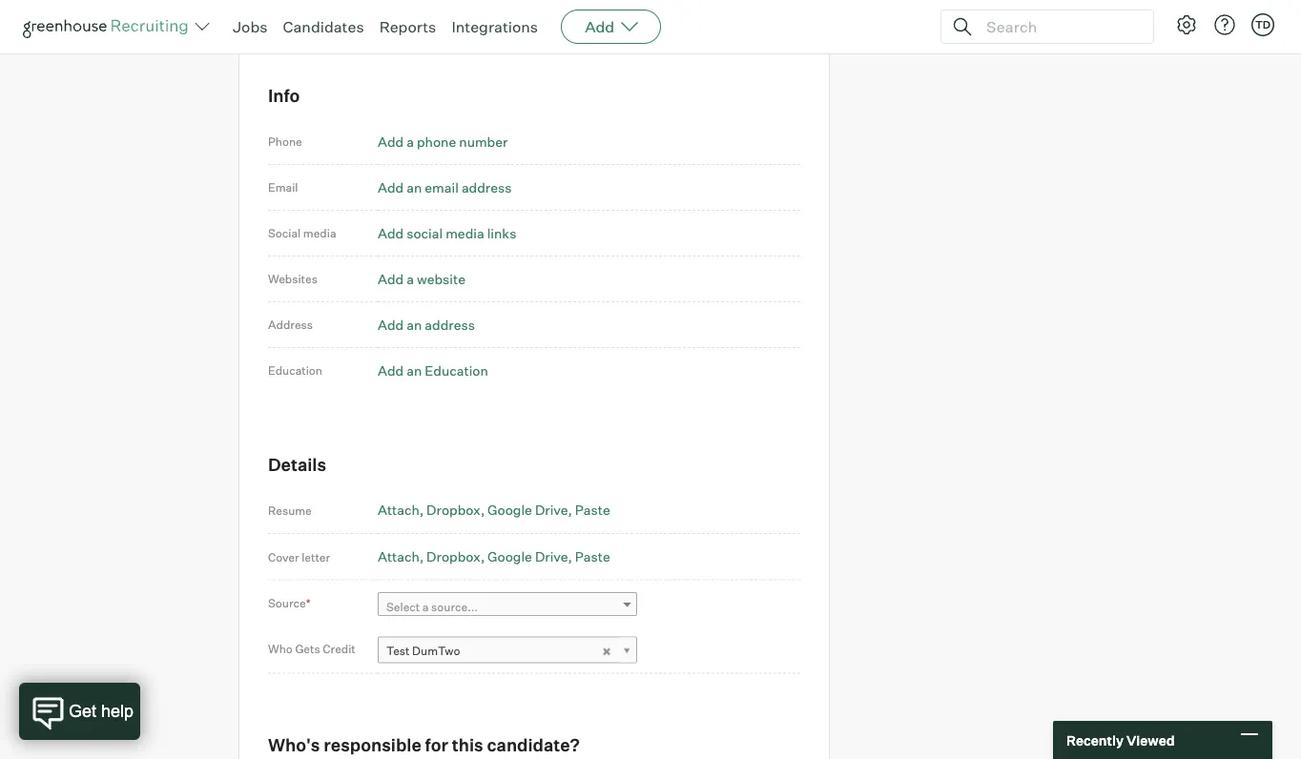 Task type: describe. For each thing, give the bounding box(es) containing it.
attach dropbox google drive paste for resume
[[378, 502, 610, 519]]

who's responsible for this candidate?
[[268, 734, 580, 756]]

drive for cover letter
[[535, 548, 568, 565]]

a for source...
[[422, 600, 429, 614]]

social media
[[268, 226, 336, 240]]

number
[[459, 133, 508, 150]]

who
[[268, 642, 293, 656]]

attach for resume
[[378, 502, 420, 519]]

email
[[425, 179, 459, 195]]

google drive link for resume
[[488, 502, 572, 519]]

websites
[[268, 272, 318, 286]]

required
[[286, 21, 334, 36]]

reports
[[379, 17, 436, 36]]

jobs
[[233, 17, 268, 36]]

paste for resume
[[575, 502, 610, 519]]

this
[[452, 734, 483, 756]]

0 horizontal spatial media
[[303, 226, 336, 240]]

details
[[268, 453, 326, 475]]

email
[[268, 180, 298, 194]]

who gets credit
[[268, 642, 356, 656]]

select a source...
[[386, 600, 478, 614]]

an for education
[[407, 362, 422, 379]]

add an email address
[[378, 179, 512, 195]]

select a source... link
[[378, 593, 637, 620]]

phone
[[268, 134, 302, 149]]

* = required
[[268, 21, 334, 36]]

recently viewed
[[1067, 732, 1175, 749]]

integrations
[[452, 17, 538, 36]]

google for resume
[[488, 502, 532, 519]]

integrations link
[[452, 17, 538, 36]]

source...
[[431, 600, 478, 614]]

info
[[268, 85, 300, 106]]

1 horizontal spatial media
[[446, 225, 484, 241]]

select
[[386, 600, 420, 614]]

0 horizontal spatial education
[[268, 363, 322, 378]]

candidates
[[283, 17, 364, 36]]

td button
[[1252, 13, 1274, 36]]

dropbox link for resume
[[426, 502, 485, 519]]

candidates link
[[283, 17, 364, 36]]

add social media links link
[[378, 225, 516, 241]]

attach link for resume
[[378, 502, 424, 519]]

source
[[268, 596, 306, 610]]

add for add a website
[[378, 270, 404, 287]]

add a phone number link
[[378, 133, 508, 150]]

greenhouse recruiting image
[[23, 15, 195, 38]]

reports link
[[379, 17, 436, 36]]

gets
[[295, 642, 320, 656]]

links
[[487, 225, 516, 241]]

=
[[275, 21, 284, 36]]

dropbox for cover letter
[[426, 548, 481, 565]]

drive for resume
[[535, 502, 568, 519]]

address
[[268, 318, 313, 332]]

add for add an address
[[378, 316, 404, 333]]

google drive link for cover letter
[[488, 548, 572, 565]]

responsible
[[324, 734, 421, 756]]

attach for cover letter
[[378, 548, 420, 565]]

cover
[[268, 550, 299, 564]]

add for add social media links
[[378, 225, 404, 241]]

add an address
[[378, 316, 475, 333]]

jobs link
[[233, 17, 268, 36]]

a for website
[[407, 270, 414, 287]]

paste link for cover letter
[[575, 548, 610, 565]]



Task type: vqa. For each thing, say whether or not it's contained in the screenshot.


Task type: locate. For each thing, give the bounding box(es) containing it.
add an email address link
[[378, 179, 512, 195]]

social
[[407, 225, 443, 241]]

social
[[268, 226, 301, 240]]

td
[[1255, 18, 1271, 31]]

google
[[488, 502, 532, 519], [488, 548, 532, 565]]

add an address link
[[378, 316, 475, 333]]

a
[[407, 133, 414, 150], [407, 270, 414, 287], [422, 600, 429, 614]]

add a website
[[378, 270, 465, 287]]

letter
[[302, 550, 330, 564]]

attach
[[378, 502, 420, 519], [378, 548, 420, 565]]

attach link
[[378, 502, 424, 519], [378, 548, 424, 565]]

2 paste from the top
[[575, 548, 610, 565]]

1 drive from the top
[[535, 502, 568, 519]]

add an education link
[[378, 362, 488, 379]]

dropbox
[[426, 502, 481, 519], [426, 548, 481, 565]]

1 horizontal spatial education
[[425, 362, 488, 379]]

2 vertical spatial a
[[422, 600, 429, 614]]

0 vertical spatial dropbox
[[426, 502, 481, 519]]

1 paste from the top
[[575, 502, 610, 519]]

2 an from the top
[[407, 316, 422, 333]]

add for add a phone number
[[378, 133, 404, 150]]

address down website
[[425, 316, 475, 333]]

2 vertical spatial an
[[407, 362, 422, 379]]

who's
[[268, 734, 320, 756]]

attach dropbox google drive paste for cover letter
[[378, 548, 610, 565]]

1 attach dropbox google drive paste from the top
[[378, 502, 610, 519]]

2 dropbox from the top
[[426, 548, 481, 565]]

3 an from the top
[[407, 362, 422, 379]]

1 vertical spatial google
[[488, 548, 532, 565]]

2 google from the top
[[488, 548, 532, 565]]

an left email
[[407, 179, 422, 195]]

1 horizontal spatial *
[[306, 596, 311, 610]]

2 attach dropbox google drive paste from the top
[[378, 548, 610, 565]]

address right email
[[462, 179, 512, 195]]

Search text field
[[982, 13, 1136, 41]]

an
[[407, 179, 422, 195], [407, 316, 422, 333], [407, 362, 422, 379]]

a inside select a source... link
[[422, 600, 429, 614]]

phone
[[417, 133, 456, 150]]

1 vertical spatial dropbox link
[[426, 548, 485, 565]]

0 vertical spatial attach link
[[378, 502, 424, 519]]

education down the add an address link
[[425, 362, 488, 379]]

dropbox for resume
[[426, 502, 481, 519]]

0 vertical spatial drive
[[535, 502, 568, 519]]

candidate?
[[487, 734, 580, 756]]

add
[[585, 17, 615, 36], [378, 133, 404, 150], [378, 179, 404, 195], [378, 225, 404, 241], [378, 270, 404, 287], [378, 316, 404, 333], [378, 362, 404, 379]]

add inside popup button
[[585, 17, 615, 36]]

1 vertical spatial *
[[306, 596, 311, 610]]

1 vertical spatial address
[[425, 316, 475, 333]]

address
[[462, 179, 512, 195], [425, 316, 475, 333]]

add a phone number
[[378, 133, 508, 150]]

1 vertical spatial drive
[[535, 548, 568, 565]]

1 vertical spatial paste
[[575, 548, 610, 565]]

paste link
[[575, 502, 610, 519], [575, 548, 610, 565]]

add a website link
[[378, 270, 465, 287]]

2 attach link from the top
[[378, 548, 424, 565]]

*
[[268, 22, 273, 36], [306, 596, 311, 610]]

google for cover letter
[[488, 548, 532, 565]]

education
[[425, 362, 488, 379], [268, 363, 322, 378]]

test dumtwo link
[[378, 637, 637, 664]]

1 vertical spatial an
[[407, 316, 422, 333]]

* left =
[[268, 22, 273, 36]]

an for address
[[407, 316, 422, 333]]

1 an from the top
[[407, 179, 422, 195]]

dumtwo
[[412, 644, 460, 658]]

0 vertical spatial google drive link
[[488, 502, 572, 519]]

a for phone
[[407, 133, 414, 150]]

media left links
[[446, 225, 484, 241]]

viewed
[[1127, 732, 1175, 749]]

credit
[[323, 642, 356, 656]]

attach dropbox google drive paste
[[378, 502, 610, 519], [378, 548, 610, 565]]

an down the add an address link
[[407, 362, 422, 379]]

1 dropbox link from the top
[[426, 502, 485, 519]]

paste
[[575, 502, 610, 519], [575, 548, 610, 565]]

1 vertical spatial attach dropbox google drive paste
[[378, 548, 610, 565]]

1 attach from the top
[[378, 502, 420, 519]]

0 vertical spatial google
[[488, 502, 532, 519]]

0 vertical spatial paste link
[[575, 502, 610, 519]]

1 google drive link from the top
[[488, 502, 572, 519]]

* inside '* = required'
[[268, 22, 273, 36]]

0 vertical spatial address
[[462, 179, 512, 195]]

a left website
[[407, 270, 414, 287]]

0 vertical spatial paste
[[575, 502, 610, 519]]

an for email
[[407, 179, 422, 195]]

1 vertical spatial paste link
[[575, 548, 610, 565]]

0 vertical spatial attach dropbox google drive paste
[[378, 502, 610, 519]]

1 paste link from the top
[[575, 502, 610, 519]]

add button
[[561, 10, 661, 44]]

* up gets on the left
[[306, 596, 311, 610]]

media right 'social'
[[303, 226, 336, 240]]

paste link for resume
[[575, 502, 610, 519]]

for
[[425, 734, 448, 756]]

2 google drive link from the top
[[488, 548, 572, 565]]

education down "address"
[[268, 363, 322, 378]]

2 paste link from the top
[[575, 548, 610, 565]]

source *
[[268, 596, 311, 610]]

drive
[[535, 502, 568, 519], [535, 548, 568, 565]]

2 attach from the top
[[378, 548, 420, 565]]

cover letter
[[268, 550, 330, 564]]

2 dropbox link from the top
[[426, 548, 485, 565]]

add for add
[[585, 17, 615, 36]]

test
[[386, 644, 410, 658]]

1 vertical spatial google drive link
[[488, 548, 572, 565]]

paste for cover letter
[[575, 548, 610, 565]]

1 google from the top
[[488, 502, 532, 519]]

0 vertical spatial a
[[407, 133, 414, 150]]

recently
[[1067, 732, 1124, 749]]

dropbox link
[[426, 502, 485, 519], [426, 548, 485, 565]]

1 dropbox from the top
[[426, 502, 481, 519]]

resume
[[268, 504, 312, 518]]

td button
[[1248, 10, 1278, 40]]

media
[[446, 225, 484, 241], [303, 226, 336, 240]]

add social media links
[[378, 225, 516, 241]]

an down add a website
[[407, 316, 422, 333]]

add an education
[[378, 362, 488, 379]]

a left phone
[[407, 133, 414, 150]]

add for add an email address
[[378, 179, 404, 195]]

1 vertical spatial attach
[[378, 548, 420, 565]]

add for add an education
[[378, 362, 404, 379]]

1 vertical spatial attach link
[[378, 548, 424, 565]]

dropbox link for cover letter
[[426, 548, 485, 565]]

website
[[417, 270, 465, 287]]

0 vertical spatial an
[[407, 179, 422, 195]]

0 vertical spatial attach
[[378, 502, 420, 519]]

1 vertical spatial dropbox
[[426, 548, 481, 565]]

configure image
[[1175, 13, 1198, 36]]

attach link for cover letter
[[378, 548, 424, 565]]

a right select
[[422, 600, 429, 614]]

1 vertical spatial a
[[407, 270, 414, 287]]

2 drive from the top
[[535, 548, 568, 565]]

test dumtwo
[[386, 644, 460, 658]]

0 vertical spatial dropbox link
[[426, 502, 485, 519]]

1 attach link from the top
[[378, 502, 424, 519]]

google drive link
[[488, 502, 572, 519], [488, 548, 572, 565]]

0 horizontal spatial *
[[268, 22, 273, 36]]

0 vertical spatial *
[[268, 22, 273, 36]]



